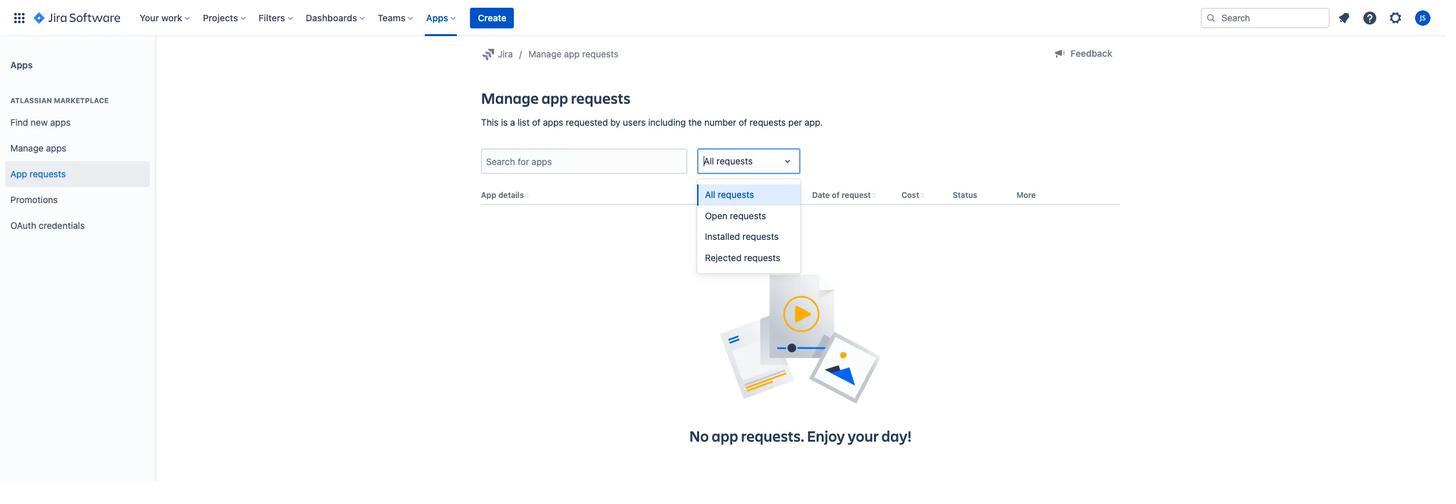 Task type: vqa. For each thing, say whether or not it's contained in the screenshot.
work
yes



Task type: describe. For each thing, give the bounding box(es) containing it.
your work button
[[136, 7, 195, 28]]

by
[[611, 117, 621, 128]]

requests up requested
[[571, 88, 631, 109]]

teams
[[378, 12, 406, 23]]

requests up open requests in the top of the page
[[718, 190, 754, 201]]

filters button
[[255, 7, 298, 28]]

primary element
[[8, 0, 1201, 36]]

your
[[140, 12, 159, 23]]

dashboards button
[[302, 7, 370, 28]]

this is a list of apps requested by users including the number of requests per app.
[[481, 117, 823, 128]]

no.
[[736, 191, 749, 201]]

atlassian marketplace
[[10, 96, 109, 105]]

Search for requested apps field
[[483, 150, 687, 173]]

requests left "per"
[[750, 117, 786, 128]]

requests down no.
[[730, 210, 767, 221]]

banner containing your work
[[0, 0, 1447, 36]]

installed
[[705, 231, 740, 242]]

open image
[[780, 154, 796, 170]]

of right list
[[532, 117, 541, 128]]

requested
[[566, 117, 608, 128]]

a
[[511, 117, 515, 128]]

oauth credentials
[[10, 220, 85, 231]]

filters
[[259, 12, 285, 23]]

date of request
[[813, 191, 871, 201]]

of right date
[[832, 191, 840, 201]]

find new apps link
[[5, 110, 150, 136]]

projects button
[[199, 7, 251, 28]]

requests up no.
[[717, 156, 753, 167]]

oauth
[[10, 220, 36, 231]]

no. of requests
[[736, 191, 794, 201]]

apps button
[[423, 7, 461, 28]]

jira
[[498, 48, 513, 59]]

no. of requests button
[[736, 191, 794, 201]]

status
[[953, 191, 978, 201]]

your
[[848, 426, 879, 447]]

of right number
[[739, 117, 748, 128]]

1 vertical spatial manage
[[481, 88, 539, 109]]

search image
[[1207, 13, 1217, 23]]

0 vertical spatial manage app requests
[[529, 48, 619, 59]]

cost
[[902, 191, 920, 201]]

feedback
[[1071, 48, 1113, 59]]

apps right list
[[543, 117, 564, 128]]

rejected requests
[[705, 252, 781, 263]]

request
[[842, 191, 871, 201]]

app requests
[[10, 168, 66, 179]]

installed requests
[[705, 231, 779, 242]]

atlassian
[[10, 96, 52, 105]]

1 vertical spatial app
[[542, 88, 569, 109]]

this
[[481, 117, 499, 128]]

manage apps link
[[5, 136, 150, 161]]

manage apps
[[10, 142, 66, 153]]

oauth credentials link
[[5, 213, 150, 239]]

enjoy
[[807, 426, 846, 447]]

of right no.
[[751, 191, 759, 201]]

manage for 'manage app requests' link
[[529, 48, 562, 59]]

app.
[[805, 117, 823, 128]]

no
[[690, 426, 709, 447]]

help image
[[1363, 10, 1378, 26]]

sidebar navigation image
[[141, 52, 169, 78]]

requests down "installed requests"
[[744, 252, 781, 263]]



Task type: locate. For each thing, give the bounding box(es) containing it.
app requests link
[[5, 161, 150, 187]]

app
[[564, 48, 580, 59], [542, 88, 569, 109], [712, 426, 739, 447]]

1 vertical spatial all
[[705, 190, 716, 201]]

all requests up open requests in the top of the page
[[705, 190, 754, 201]]

dashboards
[[306, 12, 357, 23]]

requests up rejected requests
[[743, 231, 779, 242]]

1 vertical spatial manage app requests
[[481, 88, 631, 109]]

create
[[478, 12, 507, 23]]

projects
[[203, 12, 238, 23]]

open
[[705, 210, 728, 221]]

requests right no.
[[761, 191, 794, 201]]

1 vertical spatial app
[[481, 191, 497, 201]]

requests down primary element
[[583, 48, 619, 59]]

per
[[789, 117, 803, 128]]

requests inside atlassian marketplace group
[[30, 168, 66, 179]]

jira link
[[481, 47, 513, 62]]

work
[[161, 12, 182, 23]]

your profile and settings image
[[1416, 10, 1431, 26]]

your work
[[140, 12, 182, 23]]

users
[[623, 117, 646, 128]]

2 vertical spatial manage
[[10, 142, 44, 153]]

0 vertical spatial manage
[[529, 48, 562, 59]]

the
[[689, 117, 702, 128]]

0 vertical spatial all
[[704, 156, 714, 167]]

no app requests. enjoy your day!
[[690, 426, 912, 447]]

app right no on the bottom of the page
[[712, 426, 739, 447]]

manage up a
[[481, 88, 539, 109]]

Search field
[[1201, 7, 1331, 28]]

list
[[518, 117, 530, 128]]

settings image
[[1389, 10, 1404, 26]]

apps down find new apps
[[46, 142, 66, 153]]

rejected
[[705, 252, 742, 263]]

app inside atlassian marketplace group
[[10, 168, 27, 179]]

including
[[648, 117, 686, 128]]

requests
[[583, 48, 619, 59], [571, 88, 631, 109], [750, 117, 786, 128], [717, 156, 753, 167], [30, 168, 66, 179], [718, 190, 754, 201], [761, 191, 794, 201], [730, 210, 767, 221], [743, 231, 779, 242], [744, 252, 781, 263]]

apps right teams dropdown button on the top of the page
[[426, 12, 448, 23]]

1 horizontal spatial app
[[481, 191, 497, 201]]

apps right new
[[50, 117, 71, 128]]

requests.
[[741, 426, 805, 447]]

manage app requests link
[[529, 47, 619, 62]]

cost button
[[902, 191, 920, 201]]

1 horizontal spatial apps
[[426, 12, 448, 23]]

0 vertical spatial all requests
[[704, 156, 753, 167]]

apps inside dropdown button
[[426, 12, 448, 23]]

all requests up no.
[[704, 156, 753, 167]]

apps up 'atlassian'
[[10, 59, 33, 70]]

promotions
[[10, 194, 58, 205]]

marketplace
[[54, 96, 109, 105]]

manage for manage apps link
[[10, 142, 44, 153]]

apps
[[426, 12, 448, 23], [10, 59, 33, 70]]

all
[[704, 156, 714, 167], [705, 190, 716, 201]]

0 vertical spatial app
[[564, 48, 580, 59]]

apps
[[50, 117, 71, 128], [543, 117, 564, 128], [46, 142, 66, 153]]

manage app requests down primary element
[[529, 48, 619, 59]]

is
[[501, 117, 508, 128]]

app up requested
[[542, 88, 569, 109]]

manage down find
[[10, 142, 44, 153]]

teams button
[[374, 7, 419, 28]]

app details button
[[481, 191, 524, 201]]

all up the open
[[705, 190, 716, 201]]

details
[[499, 191, 524, 201]]

1 vertical spatial all requests
[[705, 190, 754, 201]]

more
[[1017, 191, 1036, 201]]

manage app requests up requested
[[481, 88, 631, 109]]

appswitcher icon image
[[12, 10, 27, 26]]

requests down manage apps
[[30, 168, 66, 179]]

app details
[[481, 191, 524, 201]]

open requests
[[705, 210, 767, 221]]

create button
[[470, 7, 514, 28]]

new
[[31, 117, 48, 128]]

promotions link
[[5, 187, 150, 213]]

manage inside atlassian marketplace group
[[10, 142, 44, 153]]

app left details
[[481, 191, 497, 201]]

number
[[705, 117, 737, 128]]

find new apps
[[10, 117, 71, 128]]

manage app requests
[[529, 48, 619, 59], [481, 88, 631, 109]]

atlassian marketplace group
[[5, 83, 150, 243]]

banner
[[0, 0, 1447, 36]]

app
[[10, 168, 27, 179], [481, 191, 497, 201]]

app up the promotions
[[10, 168, 27, 179]]

2 vertical spatial app
[[712, 426, 739, 447]]

1 vertical spatial apps
[[10, 59, 33, 70]]

0 vertical spatial apps
[[426, 12, 448, 23]]

0 horizontal spatial app
[[10, 168, 27, 179]]

app down primary element
[[564, 48, 580, 59]]

app for app details
[[481, 191, 497, 201]]

all requests
[[704, 156, 753, 167], [705, 190, 754, 201]]

feedback button
[[1045, 43, 1121, 64]]

context icon image
[[481, 47, 497, 62], [481, 47, 497, 62]]

of
[[532, 117, 541, 128], [739, 117, 748, 128], [751, 191, 759, 201], [832, 191, 840, 201]]

manage right 'jira'
[[529, 48, 562, 59]]

app inside 'manage app requests' link
[[564, 48, 580, 59]]

manage
[[529, 48, 562, 59], [481, 88, 539, 109], [10, 142, 44, 153]]

credentials
[[39, 220, 85, 231]]

app for app requests
[[10, 168, 27, 179]]

find
[[10, 117, 28, 128]]

all down number
[[704, 156, 714, 167]]

date of request button
[[813, 191, 871, 201]]

day!
[[882, 426, 912, 447]]

notifications image
[[1337, 10, 1353, 26]]

date
[[813, 191, 830, 201]]

0 horizontal spatial apps
[[10, 59, 33, 70]]

jira software image
[[34, 10, 120, 26], [34, 10, 120, 26]]

0 vertical spatial app
[[10, 168, 27, 179]]



